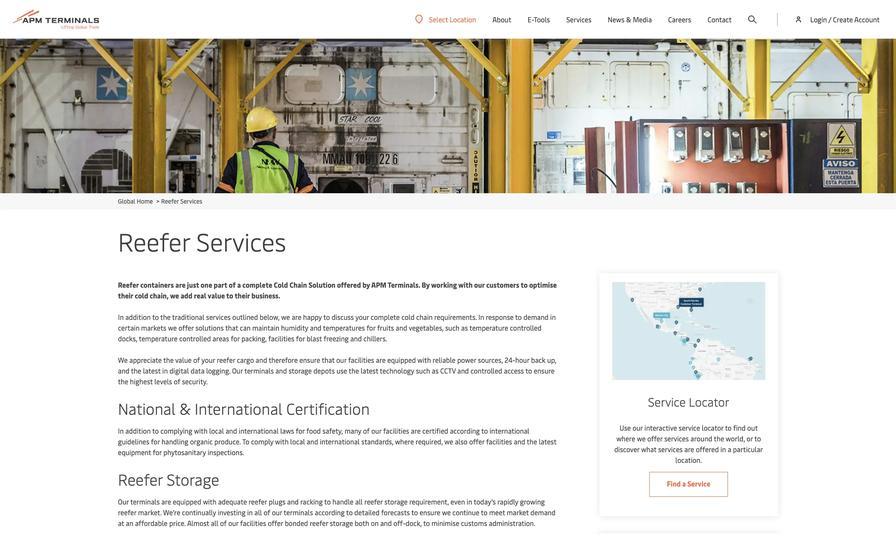 Task type: describe. For each thing, give the bounding box(es) containing it.
market.
[[138, 508, 162, 518]]

complete inside in addition to the traditional services outlined below, we are happy to discuss your complete cold chain requirements. in response to demand in certain markets we offer solutions that can maintain humidity and temperatures for fruits and vegetables, such as temperature controlled docks, temperature controlled areas for packing, facilities for blast freezing and chillers.
[[371, 313, 400, 322]]

1 horizontal spatial latest
[[361, 366, 379, 376]]

with inside reefer containers are just one part of a complete cold chain solution offered by apm terminals. by working with our customers to optimise their cold chain, we add real value to their business.
[[459, 280, 473, 290]]

logging.
[[206, 366, 231, 376]]

careers button
[[669, 0, 692, 39]]

reefer right >
[[161, 197, 179, 206]]

levels
[[154, 377, 172, 387]]

can
[[240, 323, 251, 333]]

world,
[[726, 435, 745, 444]]

to inside we appreciate the value of your reefer cargo and therefore ensure that our facilities are equipped with reliable power sources, 24-hour back up, and the latest in digital data logging. our terminals and storage depots use the latest technology such as cctv and controlled access to ensure the highest levels of security.
[[526, 366, 532, 376]]

in left response
[[479, 313, 484, 322]]

for down handling
[[153, 448, 162, 458]]

a inside reefer containers are just one part of a complete cold chain solution offered by apm terminals. by working with our customers to optimise their cold chain, we add real value to their business.
[[237, 280, 241, 290]]

in right investing
[[247, 508, 253, 518]]

therefore
[[269, 356, 298, 365]]

the inside 'in addition to complying with local and international laws for food safety, many of our facilities are certified according to international guidelines for handling organic produce. to comply with local and international standards, where required, we also offer facilities and the latest equipment for phytosanitary inspections.'
[[527, 437, 537, 447]]

complying
[[161, 427, 192, 436]]

requirement,
[[410, 498, 449, 507]]

storage
[[167, 469, 219, 490]]

news & media
[[608, 15, 652, 24]]

such inside we appreciate the value of your reefer cargo and therefore ensure that our facilities are equipped with reliable power sources, 24-hour back up, and the latest in digital data logging. our terminals and storage depots use the latest technology such as cctv and controlled access to ensure the highest levels of security.
[[416, 366, 430, 376]]

or
[[747, 435, 753, 444]]

we appreciate the value of your reefer cargo and therefore ensure that our facilities are equipped with reliable power sources, 24-hour back up, and the latest in digital data logging. our terminals and storage depots use the latest technology such as cctv and controlled access to ensure the highest levels of security.
[[118, 356, 557, 387]]

meet
[[489, 508, 505, 518]]

1 horizontal spatial all
[[255, 508, 262, 518]]

media
[[633, 15, 652, 24]]

national & international certification
[[118, 398, 370, 419]]

certification
[[287, 398, 370, 419]]

facilities right also
[[486, 437, 512, 447]]

account
[[855, 15, 880, 24]]

that inside we appreciate the value of your reefer cargo and therefore ensure that our facilities are equipped with reliable power sources, 24-hour back up, and the latest in digital data logging. our terminals and storage depots use the latest technology such as cctv and controlled access to ensure the highest levels of security.
[[322, 356, 335, 365]]

organic
[[190, 437, 213, 447]]

safety,
[[323, 427, 343, 436]]

0 vertical spatial temperature
[[470, 323, 509, 333]]

in up continue
[[467, 498, 472, 507]]

what
[[642, 445, 657, 455]]

0 horizontal spatial all
[[211, 519, 218, 529]]

2 vertical spatial services
[[659, 445, 683, 455]]

home
[[137, 197, 153, 206]]

our inside 'in addition to complying with local and international laws for food safety, many of our facilities are certified according to international guidelines for handling organic produce. to comply with local and international standards, where required, we also offer facilities and the latest equipment for phytosanitary inspections.'
[[372, 427, 382, 436]]

of down plugs
[[264, 508, 270, 518]]

storage inside we appreciate the value of your reefer cargo and therefore ensure that our facilities are equipped with reliable power sources, 24-hour back up, and the latest in digital data logging. our terminals and storage depots use the latest technology such as cctv and controlled access to ensure the highest levels of security.
[[289, 366, 312, 376]]

demand inside in addition to the traditional services outlined below, we are happy to discuss your complete cold chain requirements. in response to demand in certain markets we offer solutions that can maintain humidity and temperatures for fruits and vegetables, such as temperature controlled docks, temperature controlled areas for packing, facilities for blast freezing and chillers.
[[524, 313, 549, 322]]

fruits
[[377, 323, 394, 333]]

& for news
[[627, 15, 632, 24]]

location.
[[676, 456, 702, 465]]

a inside the use our interactive service locator to find out where we offer services around the world, or to discover what services are offered in a particular location.
[[728, 445, 732, 455]]

reefer up an
[[118, 508, 136, 518]]

detailed
[[355, 508, 380, 518]]

global
[[118, 197, 135, 206]]

offered inside the use our interactive service locator to find out where we offer services around the world, or to discover what services are offered in a particular location.
[[696, 445, 719, 455]]

technology
[[380, 366, 414, 376]]

with inside we appreciate the value of your reefer cargo and therefore ensure that our facilities are equipped with reliable power sources, 24-hour back up, and the latest in digital data logging. our terminals and storage depots use the latest technology such as cctv and controlled access to ensure the highest levels of security.
[[418, 356, 431, 365]]

just
[[187, 280, 199, 290]]

of down investing
[[220, 519, 227, 529]]

contact button
[[708, 0, 732, 39]]

of inside reefer containers are just one part of a complete cold chain solution offered by apm terminals. by working with our customers to optimise their cold chain, we add real value to their business.
[[229, 280, 236, 290]]

e-tools button
[[528, 0, 550, 39]]

cold inside reefer containers are just one part of a complete cold chain solution offered by apm terminals. by working with our customers to optimise their cold chain, we add real value to their business.
[[135, 291, 148, 301]]

for down humidity
[[296, 334, 305, 344]]

are inside in addition to the traditional services outlined below, we are happy to discuss your complete cold chain requirements. in response to demand in certain markets we offer solutions that can maintain humidity and temperatures for fruits and vegetables, such as temperature controlled docks, temperature controlled areas for packing, facilities for blast freezing and chillers.
[[292, 313, 302, 322]]

security.
[[182, 377, 208, 387]]

select location button
[[416, 14, 476, 24]]

requirements.
[[435, 313, 477, 322]]

with inside our terminals are equipped with adequate reefer plugs and racking to handle all reefer storage requirement, even in today's rapidly growing reefer market. we're continually investing in all of our terminals according to detailed forecasts to ensure we continue to meet market demand at an affordable price. almost all of our facilities offer bonded reefer storage both on and off-dock, to minimise customs administration.
[[203, 498, 217, 507]]

docks,
[[118, 334, 137, 344]]

0 horizontal spatial ensure
[[300, 356, 320, 365]]

almost
[[187, 519, 209, 529]]

reefer up detailed
[[365, 498, 383, 507]]

we're
[[163, 508, 180, 518]]

services button
[[567, 0, 592, 39]]

data
[[191, 366, 205, 376]]

2 horizontal spatial controlled
[[510, 323, 542, 333]]

0 horizontal spatial latest
[[143, 366, 161, 376]]

are inside 'in addition to complying with local and international laws for food safety, many of our facilities are certified according to international guidelines for handling organic produce. to comply with local and international standards, where required, we also offer facilities and the latest equipment for phytosanitary inspections.'
[[411, 427, 421, 436]]

our inside we appreciate the value of your reefer cargo and therefore ensure that our facilities are equipped with reliable power sources, 24-hour back up, and the latest in digital data logging. our terminals and storage depots use the latest technology such as cctv and controlled access to ensure the highest levels of security.
[[337, 356, 347, 365]]

reefer for services
[[118, 224, 190, 258]]

1 horizontal spatial international
[[320, 437, 360, 447]]

locator
[[702, 424, 724, 433]]

where inside the use our interactive service locator to find out where we offer services around the world, or to discover what services are offered in a particular location.
[[617, 435, 636, 444]]

addition for certain
[[125, 313, 151, 322]]

containers
[[140, 280, 174, 290]]

offer inside in addition to the traditional services outlined below, we are happy to discuss your complete cold chain requirements. in response to demand in certain markets we offer solutions that can maintain humidity and temperatures for fruits and vegetables, such as temperature controlled docks, temperature controlled areas for packing, facilities for blast freezing and chillers.
[[179, 323, 194, 333]]

login / create account
[[811, 15, 880, 24]]

reefer storage
[[118, 469, 219, 490]]

one
[[201, 280, 212, 290]]

equipped inside we appreciate the value of your reefer cargo and therefore ensure that our facilities are equipped with reliable power sources, 24-hour back up, and the latest in digital data logging. our terminals and storage depots use the latest technology such as cctv and controlled access to ensure the highest levels of security.
[[388, 356, 416, 365]]

value inside we appreciate the value of your reefer cargo and therefore ensure that our facilities are equipped with reliable power sources, 24-hour back up, and the latest in digital data logging. our terminals and storage depots use the latest technology such as cctv and controlled access to ensure the highest levels of security.
[[175, 356, 192, 365]]

apm
[[372, 280, 387, 290]]

find services offered by apm terminals globally image
[[613, 283, 766, 381]]

facilities inside our terminals are equipped with adequate reefer plugs and racking to handle all reefer storage requirement, even in today's rapidly growing reefer market. we're continually investing in all of our terminals according to detailed forecasts to ensure we continue to meet market demand at an affordable price. almost all of our facilities offer bonded reefer storage both on and off-dock, to minimise customs administration.
[[240, 519, 266, 529]]

also
[[455, 437, 468, 447]]

we up humidity
[[281, 313, 290, 322]]

vegetables,
[[409, 323, 444, 333]]

forecasts
[[381, 508, 410, 518]]

1 horizontal spatial a
[[683, 480, 686, 489]]

reefer inside we appreciate the value of your reefer cargo and therefore ensure that our facilities are equipped with reliable power sources, 24-hour back up, and the latest in digital data logging. our terminals and storage depots use the latest technology such as cctv and controlled access to ensure the highest levels of security.
[[217, 356, 235, 365]]

2 their from the left
[[235, 291, 250, 301]]

up,
[[547, 356, 557, 365]]

latest inside 'in addition to complying with local and international laws for food safety, many of our facilities are certified according to international guidelines for handling organic produce. to comply with local and international standards, where required, we also offer facilities and the latest equipment for phytosanitary inspections.'
[[539, 437, 557, 447]]

in addition to the traditional services outlined below, we are happy to discuss your complete cold chain requirements. in response to demand in certain markets we offer solutions that can maintain humidity and temperatures for fruits and vegetables, such as temperature controlled docks, temperature controlled areas for packing, facilities for blast freezing and chillers.
[[118, 313, 556, 344]]

hour
[[516, 356, 530, 365]]

ensure inside our terminals are equipped with adequate reefer plugs and racking to handle all reefer storage requirement, even in today's rapidly growing reefer market. we're continually investing in all of our terminals according to detailed forecasts to ensure we continue to meet market demand at an affordable price. almost all of our facilities offer bonded reefer storage both on and off-dock, to minimise customs administration.
[[420, 508, 441, 518]]

discuss
[[332, 313, 354, 322]]

2 horizontal spatial ensure
[[534, 366, 555, 376]]

terminals.
[[388, 280, 420, 290]]

we
[[118, 356, 128, 365]]

1 their from the left
[[118, 291, 133, 301]]

out
[[748, 424, 758, 433]]

our terminals are equipped with adequate reefer plugs and racking to handle all reefer storage requirement, even in today's rapidly growing reefer market. we're continually investing in all of our terminals according to detailed forecasts to ensure we continue to meet market demand at an affordable price. almost all of our facilities offer bonded reefer storage both on and off-dock, to minimise customs administration.
[[118, 498, 556, 529]]

for left handling
[[151, 437, 160, 447]]

phytosanitary
[[164, 448, 206, 458]]

controlled for in addition to the traditional services outlined below, we are happy to discuss your complete cold chain requirements. in response to demand in certain markets we offer solutions that can maintain humidity and temperatures for fruits and vegetables, such as temperature controlled docks, temperature controlled areas for packing, facilities for blast freezing and chillers.
[[179, 334, 211, 344]]

required,
[[416, 437, 443, 447]]

reefer right bonded
[[310, 519, 328, 529]]

happy
[[303, 313, 322, 322]]

freezing
[[324, 334, 349, 344]]

both
[[355, 519, 369, 529]]

0 horizontal spatial local
[[209, 427, 224, 436]]

addition for handling
[[125, 427, 151, 436]]

business.
[[252, 291, 280, 301]]

as inside in addition to the traditional services outlined below, we are happy to discuss your complete cold chain requirements. in response to demand in certain markets we offer solutions that can maintain humidity and temperatures for fruits and vegetables, such as temperature controlled docks, temperature controlled areas for packing, facilities for blast freezing and chillers.
[[461, 323, 468, 333]]

continually
[[182, 508, 216, 518]]

of inside 'in addition to complying with local and international laws for food safety, many of our facilities are certified according to international guidelines for handling organic produce. to comply with local and international standards, where required, we also offer facilities and the latest equipment for phytosanitary inspections.'
[[363, 427, 370, 436]]

many
[[345, 427, 362, 436]]

0 horizontal spatial international
[[239, 427, 279, 436]]

facilities up standards,
[[383, 427, 409, 436]]

off-
[[394, 519, 406, 529]]

2 horizontal spatial storage
[[385, 498, 408, 507]]

particular
[[733, 445, 764, 455]]

minimise
[[432, 519, 460, 529]]

markets
[[141, 323, 166, 333]]

cold inside in addition to the traditional services outlined below, we are happy to discuss your complete cold chain requirements. in response to demand in certain markets we offer solutions that can maintain humidity and temperatures for fruits and vegetables, such as temperature controlled docks, temperature controlled areas for packing, facilities for blast freezing and chillers.
[[402, 313, 415, 322]]

offered inside reefer containers are just one part of a complete cold chain solution offered by apm terminals. by working with our customers to optimise their cold chain, we add real value to their business.
[[337, 280, 361, 290]]

to
[[242, 437, 250, 447]]

find
[[667, 480, 681, 489]]

according inside our terminals are equipped with adequate reefer plugs and racking to handle all reefer storage requirement, even in today's rapidly growing reefer market. we're continually investing in all of our terminals according to detailed forecasts to ensure we continue to meet market demand at an affordable price. almost all of our facilities offer bonded reefer storage both on and off-dock, to minimise customs administration.
[[315, 508, 345, 518]]

for up chillers. on the left of the page
[[367, 323, 376, 333]]



Task type: locate. For each thing, give the bounding box(es) containing it.
addition
[[125, 313, 151, 322], [125, 427, 151, 436]]

0 horizontal spatial according
[[315, 508, 345, 518]]

1 vertical spatial complete
[[371, 313, 400, 322]]

services
[[206, 313, 231, 322], [665, 435, 689, 444], [659, 445, 683, 455]]

an
[[126, 519, 133, 529]]

1 horizontal spatial according
[[450, 427, 480, 436]]

areas
[[213, 334, 229, 344]]

0 horizontal spatial our
[[118, 498, 129, 507]]

0 vertical spatial a
[[237, 280, 241, 290]]

your right discuss
[[356, 313, 369, 322]]

>
[[157, 197, 160, 206]]

1 vertical spatial a
[[728, 445, 732, 455]]

are inside our terminals are equipped with adequate reefer plugs and racking to handle all reefer storage requirement, even in today's rapidly growing reefer market. we're continually investing in all of our terminals according to detailed forecasts to ensure we continue to meet market demand at an affordable price. almost all of our facilities offer bonded reefer storage both on and off-dock, to minimise customs administration.
[[161, 498, 171, 507]]

services inside in addition to the traditional services outlined below, we are happy to discuss your complete cold chain requirements. in response to demand in certain markets we offer solutions that can maintain humidity and temperatures for fruits and vegetables, such as temperature controlled docks, temperature controlled areas for packing, facilities for blast freezing and chillers.
[[206, 313, 231, 322]]

e-tools
[[528, 15, 550, 24]]

about button
[[493, 0, 512, 39]]

contact
[[708, 15, 732, 24]]

1 vertical spatial temperature
[[139, 334, 178, 344]]

blast
[[307, 334, 322, 344]]

our
[[232, 366, 243, 376], [118, 498, 129, 507]]

according up also
[[450, 427, 480, 436]]

equipped up continually
[[173, 498, 201, 507]]

international
[[239, 427, 279, 436], [490, 427, 530, 436], [320, 437, 360, 447]]

0 vertical spatial such
[[446, 323, 460, 333]]

for right laws
[[296, 427, 305, 436]]

reefer for containers
[[118, 280, 139, 290]]

0 vertical spatial services
[[567, 15, 592, 24]]

reefer services apm terminals image
[[0, 39, 897, 194]]

2 vertical spatial services
[[196, 224, 286, 258]]

1 addition from the top
[[125, 313, 151, 322]]

your inside we appreciate the value of your reefer cargo and therefore ensure that our facilities are equipped with reliable power sources, 24-hour back up, and the latest in digital data logging. our terminals and storage depots use the latest technology such as cctv and controlled access to ensure the highest levels of security.
[[202, 356, 215, 365]]

2 vertical spatial terminals
[[284, 508, 313, 518]]

0 horizontal spatial as
[[432, 366, 439, 376]]

temperature down 'markets'
[[139, 334, 178, 344]]

demand down growing
[[531, 508, 556, 518]]

services
[[567, 15, 592, 24], [180, 197, 202, 206], [196, 224, 286, 258]]

1 vertical spatial services
[[665, 435, 689, 444]]

maintain
[[252, 323, 280, 333]]

0 horizontal spatial terminals
[[130, 498, 160, 507]]

customs
[[461, 519, 487, 529]]

our inside we appreciate the value of your reefer cargo and therefore ensure that our facilities are equipped with reliable power sources, 24-hour back up, and the latest in digital data logging. our terminals and storage depots use the latest technology such as cctv and controlled access to ensure the highest levels of security.
[[232, 366, 243, 376]]

value inside reefer containers are just one part of a complete cold chain solution offered by apm terminals. by working with our customers to optimise their cold chain, we add real value to their business.
[[208, 291, 225, 301]]

facilities down investing
[[240, 519, 266, 529]]

highest
[[130, 377, 153, 387]]

in up levels
[[162, 366, 168, 376]]

0 vertical spatial according
[[450, 427, 480, 436]]

0 vertical spatial that
[[225, 323, 238, 333]]

offered down the around
[[696, 445, 719, 455]]

we inside the use our interactive service locator to find out where we offer services around the world, or to discover what services are offered in a particular location.
[[637, 435, 646, 444]]

0 vertical spatial complete
[[243, 280, 272, 290]]

0 vertical spatial as
[[461, 323, 468, 333]]

0 horizontal spatial offered
[[337, 280, 361, 290]]

our left customers at bottom right
[[474, 280, 485, 290]]

our right use
[[633, 424, 643, 433]]

0 horizontal spatial a
[[237, 280, 241, 290]]

of right part
[[229, 280, 236, 290]]

are inside reefer containers are just one part of a complete cold chain solution offered by apm terminals. by working with our customers to optimise their cold chain, we add real value to their business.
[[175, 280, 186, 290]]

such inside in addition to the traditional services outlined below, we are happy to discuss your complete cold chain requirements. in response to demand in certain markets we offer solutions that can maintain humidity and temperatures for fruits and vegetables, such as temperature controlled docks, temperature controlled areas for packing, facilities for blast freezing and chillers.
[[446, 323, 460, 333]]

storage left both
[[330, 519, 353, 529]]

as left cctv at bottom
[[432, 366, 439, 376]]

of down digital
[[174, 377, 180, 387]]

0 vertical spatial demand
[[524, 313, 549, 322]]

controlled down solutions
[[179, 334, 211, 344]]

in
[[551, 313, 556, 322], [162, 366, 168, 376], [721, 445, 726, 455], [467, 498, 472, 507], [247, 508, 253, 518]]

and
[[310, 323, 322, 333], [396, 323, 407, 333], [351, 334, 362, 344], [256, 356, 267, 365], [118, 366, 130, 376], [276, 366, 287, 376], [458, 366, 469, 376], [226, 427, 237, 436], [307, 437, 318, 447], [514, 437, 526, 447], [287, 498, 299, 507], [381, 519, 392, 529]]

1 vertical spatial value
[[175, 356, 192, 365]]

1 horizontal spatial where
[[617, 435, 636, 444]]

0 vertical spatial service
[[648, 394, 686, 410]]

our inside our terminals are equipped with adequate reefer plugs and racking to handle all reefer storage requirement, even in today's rapidly growing reefer market. we're continually investing in all of our terminals according to detailed forecasts to ensure we continue to meet market demand at an affordable price. almost all of our facilities offer bonded reefer storage both on and off-dock, to minimise customs administration.
[[118, 498, 129, 507]]

1 horizontal spatial value
[[208, 291, 225, 301]]

chain
[[416, 313, 433, 322]]

terminals down cargo
[[245, 366, 274, 376]]

our down investing
[[228, 519, 239, 529]]

according inside 'in addition to complying with local and international laws for food safety, many of our facilities are certified according to international guidelines for handling organic produce. to comply with local and international standards, where required, we also offer facilities and the latest equipment for phytosanitary inspections.'
[[450, 427, 480, 436]]

to
[[521, 280, 528, 290], [226, 291, 233, 301], [152, 313, 159, 322], [324, 313, 330, 322], [516, 313, 522, 322], [526, 366, 532, 376], [726, 424, 732, 433], [152, 427, 159, 436], [482, 427, 488, 436], [755, 435, 762, 444], [324, 498, 331, 507], [346, 508, 353, 518], [412, 508, 418, 518], [481, 508, 488, 518], [424, 519, 430, 529]]

reefer down equipment at bottom
[[118, 469, 163, 490]]

1 horizontal spatial your
[[356, 313, 369, 322]]

1 horizontal spatial such
[[446, 323, 460, 333]]

2 addition from the top
[[125, 427, 151, 436]]

controlled
[[510, 323, 542, 333], [179, 334, 211, 344], [471, 366, 503, 376]]

create
[[834, 15, 853, 24]]

1 horizontal spatial their
[[235, 291, 250, 301]]

in up certain
[[118, 313, 124, 322]]

comply
[[251, 437, 274, 447]]

according
[[450, 427, 480, 436], [315, 508, 345, 518]]

in inside we appreciate the value of your reefer cargo and therefore ensure that our facilities are equipped with reliable power sources, 24-hour back up, and the latest in digital data logging. our terminals and storage depots use the latest technology such as cctv and controlled access to ensure the highest levels of security.
[[162, 366, 168, 376]]

are up humidity
[[292, 313, 302, 322]]

0 vertical spatial local
[[209, 427, 224, 436]]

demand down optimise
[[524, 313, 549, 322]]

0 vertical spatial &
[[627, 15, 632, 24]]

1 horizontal spatial complete
[[371, 313, 400, 322]]

all up detailed
[[355, 498, 363, 507]]

1 horizontal spatial controlled
[[471, 366, 503, 376]]

the
[[160, 313, 171, 322], [163, 356, 174, 365], [131, 366, 141, 376], [349, 366, 359, 376], [118, 377, 128, 387], [714, 435, 725, 444], [527, 437, 537, 447]]

are up required,
[[411, 427, 421, 436]]

where down use
[[617, 435, 636, 444]]

produce.
[[215, 437, 241, 447]]

0 horizontal spatial such
[[416, 366, 430, 376]]

facilities down chillers. on the left of the page
[[348, 356, 374, 365]]

offer inside 'in addition to complying with local and international laws for food safety, many of our facilities are certified according to international guidelines for handling organic produce. to comply with local and international standards, where required, we also offer facilities and the latest equipment for phytosanitary inspections.'
[[469, 437, 485, 447]]

handle
[[333, 498, 354, 507]]

a right part
[[237, 280, 241, 290]]

with up continually
[[203, 498, 217, 507]]

in inside 'in addition to complying with local and international laws for food safety, many of our facilities are certified according to international guidelines for handling organic produce. to comply with local and international standards, where required, we also offer facilities and the latest equipment for phytosanitary inspections.'
[[118, 427, 124, 436]]

where inside 'in addition to complying with local and international laws for food safety, many of our facilities are certified according to international guidelines for handling organic produce. to comply with local and international standards, where required, we also offer facilities and the latest equipment for phytosanitary inspections.'
[[395, 437, 414, 447]]

are
[[175, 280, 186, 290], [292, 313, 302, 322], [376, 356, 386, 365], [411, 427, 421, 436], [685, 445, 695, 455], [161, 498, 171, 507]]

that inside in addition to the traditional services outlined below, we are happy to discuss your complete cold chain requirements. in response to demand in certain markets we offer solutions that can maintain humidity and temperatures for fruits and vegetables, such as temperature controlled docks, temperature controlled areas for packing, facilities for blast freezing and chillers.
[[225, 323, 238, 333]]

0 horizontal spatial equipped
[[173, 498, 201, 507]]

e-
[[528, 15, 534, 24]]

sources,
[[478, 356, 503, 365]]

value up digital
[[175, 356, 192, 365]]

find a service link
[[650, 473, 729, 498]]

offer inside the use our interactive service locator to find out where we offer services around the world, or to discover what services are offered in a particular location.
[[648, 435, 663, 444]]

1 vertical spatial ensure
[[534, 366, 555, 376]]

our inside the use our interactive service locator to find out where we offer services around the world, or to discover what services are offered in a particular location.
[[633, 424, 643, 433]]

our
[[474, 280, 485, 290], [337, 356, 347, 365], [633, 424, 643, 433], [372, 427, 382, 436], [272, 508, 282, 518], [228, 519, 239, 529]]

rapidly
[[498, 498, 519, 507]]

add
[[181, 291, 192, 301]]

1 vertical spatial terminals
[[130, 498, 160, 507]]

reefer left plugs
[[249, 498, 267, 507]]

we inside reefer containers are just one part of a complete cold chain solution offered by apm terminals. by working with our customers to optimise their cold chain, we add real value to their business.
[[170, 291, 179, 301]]

0 vertical spatial ensure
[[300, 356, 320, 365]]

1 vertical spatial such
[[416, 366, 430, 376]]

that
[[225, 323, 238, 333], [322, 356, 335, 365]]

0 vertical spatial storage
[[289, 366, 312, 376]]

terminals up bonded
[[284, 508, 313, 518]]

terminals up market.
[[130, 498, 160, 507]]

0 vertical spatial value
[[208, 291, 225, 301]]

0 vertical spatial cold
[[135, 291, 148, 301]]

are up location.
[[685, 445, 695, 455]]

1 vertical spatial storage
[[385, 498, 408, 507]]

inspections.
[[208, 448, 244, 458]]

0 horizontal spatial your
[[202, 356, 215, 365]]

local down laws
[[290, 437, 305, 447]]

reefer inside reefer containers are just one part of a complete cold chain solution offered by apm terminals. by working with our customers to optimise their cold chain, we add real value to their business.
[[118, 280, 139, 290]]

with down laws
[[275, 437, 289, 447]]

according down handle
[[315, 508, 345, 518]]

certified
[[423, 427, 449, 436]]

our up standards,
[[372, 427, 382, 436]]

1 vertical spatial controlled
[[179, 334, 211, 344]]

our inside reefer containers are just one part of a complete cold chain solution offered by apm terminals. by working with our customers to optimise their cold chain, we add real value to their business.
[[474, 280, 485, 290]]

find
[[734, 424, 746, 433]]

such
[[446, 323, 460, 333], [416, 366, 430, 376]]

we up minimise
[[442, 508, 451, 518]]

we
[[170, 291, 179, 301], [281, 313, 290, 322], [168, 323, 177, 333], [637, 435, 646, 444], [445, 437, 453, 447], [442, 508, 451, 518]]

offer down traditional
[[179, 323, 194, 333]]

1 vertical spatial demand
[[531, 508, 556, 518]]

0 vertical spatial controlled
[[510, 323, 542, 333]]

complete inside reefer containers are just one part of a complete cold chain solution offered by apm terminals. by working with our customers to optimise their cold chain, we add real value to their business.
[[243, 280, 272, 290]]

equipped inside our terminals are equipped with adequate reefer plugs and racking to handle all reefer storage requirement, even in today's rapidly growing reefer market. we're continually investing in all of our terminals according to detailed forecasts to ensure we continue to meet market demand at an affordable price. almost all of our facilities offer bonded reefer storage both on and off-dock, to minimise customs administration.
[[173, 498, 201, 507]]

2 vertical spatial ensure
[[420, 508, 441, 518]]

in inside the use our interactive service locator to find out where we offer services around the world, or to discover what services are offered in a particular location.
[[721, 445, 726, 455]]

1 horizontal spatial temperature
[[470, 323, 509, 333]]

with up organic
[[194, 427, 208, 436]]

plugs
[[269, 498, 286, 507]]

2 vertical spatial storage
[[330, 519, 353, 529]]

are up technology
[[376, 356, 386, 365]]

0 vertical spatial equipped
[[388, 356, 416, 365]]

1 horizontal spatial as
[[461, 323, 468, 333]]

digital
[[170, 366, 189, 376]]

services down service
[[665, 435, 689, 444]]

1 vertical spatial offered
[[696, 445, 719, 455]]

1 vertical spatial our
[[118, 498, 129, 507]]

0 horizontal spatial storage
[[289, 366, 312, 376]]

in inside in addition to the traditional services outlined below, we are happy to discuss your complete cold chain requirements. in response to demand in certain markets we offer solutions that can maintain humidity and temperatures for fruits and vegetables, such as temperature controlled docks, temperature controlled areas for packing, facilities for blast freezing and chillers.
[[551, 313, 556, 322]]

discover
[[615, 445, 640, 455]]

0 vertical spatial addition
[[125, 313, 151, 322]]

all right investing
[[255, 508, 262, 518]]

select location
[[429, 14, 476, 24]]

complete up the business.
[[243, 280, 272, 290]]

chillers.
[[364, 334, 387, 344]]

reefer for storage
[[118, 469, 163, 490]]

service right find
[[688, 480, 711, 489]]

& for national
[[180, 398, 191, 419]]

such left cctv at bottom
[[416, 366, 430, 376]]

1 horizontal spatial cold
[[402, 313, 415, 322]]

addition inside 'in addition to complying with local and international laws for food safety, many of our facilities are certified according to international guidelines for handling organic produce. to comply with local and international standards, where required, we also offer facilities and the latest equipment for phytosanitary inspections.'
[[125, 427, 151, 436]]

1 horizontal spatial offered
[[696, 445, 719, 455]]

your inside in addition to the traditional services outlined below, we are happy to discuss your complete cold chain requirements. in response to demand in certain markets we offer solutions that can maintain humidity and temperatures for fruits and vegetables, such as temperature controlled docks, temperature controlled areas for packing, facilities for blast freezing and chillers.
[[356, 313, 369, 322]]

ensure down back
[[534, 366, 555, 376]]

login
[[811, 15, 828, 24]]

use our interactive service locator to find out where we offer services around the world, or to discover what services are offered in a particular location.
[[615, 424, 764, 465]]

service
[[679, 424, 701, 433]]

1 horizontal spatial ensure
[[420, 508, 441, 518]]

by
[[363, 280, 370, 290]]

reefer down >
[[118, 224, 190, 258]]

0 vertical spatial our
[[232, 366, 243, 376]]

controlled inside we appreciate the value of your reefer cargo and therefore ensure that our facilities are equipped with reliable power sources, 24-hour back up, and the latest in digital data logging. our terminals and storage depots use the latest technology such as cctv and controlled access to ensure the highest levels of security.
[[471, 366, 503, 376]]

the inside the use our interactive service locator to find out where we offer services around the world, or to discover what services are offered in a particular location.
[[714, 435, 725, 444]]

2 vertical spatial controlled
[[471, 366, 503, 376]]

1 vertical spatial your
[[202, 356, 215, 365]]

reefer left containers
[[118, 280, 139, 290]]

services up solutions
[[206, 313, 231, 322]]

2 vertical spatial all
[[211, 519, 218, 529]]

adequate
[[218, 498, 247, 507]]

temperature
[[470, 323, 509, 333], [139, 334, 178, 344]]

0 vertical spatial all
[[355, 498, 363, 507]]

offer inside our terminals are equipped with adequate reefer plugs and racking to handle all reefer storage requirement, even in today's rapidly growing reefer market. we're continually investing in all of our terminals according to detailed forecasts to ensure we continue to meet market demand at an affordable price. almost all of our facilities offer bonded reefer storage both on and off-dock, to minimise customs administration.
[[268, 519, 283, 529]]

as inside we appreciate the value of your reefer cargo and therefore ensure that our facilities are equipped with reliable power sources, 24-hour back up, and the latest in digital data logging. our terminals and storage depots use the latest technology such as cctv and controlled access to ensure the highest levels of security.
[[432, 366, 439, 376]]

1 horizontal spatial local
[[290, 437, 305, 447]]

0 horizontal spatial service
[[648, 394, 686, 410]]

2 horizontal spatial international
[[490, 427, 530, 436]]

are inside we appreciate the value of your reefer cargo and therefore ensure that our facilities are equipped with reliable power sources, 24-hour back up, and the latest in digital data logging. our terminals and storage depots use the latest technology such as cctv and controlled access to ensure the highest levels of security.
[[376, 356, 386, 365]]

our down plugs
[[272, 508, 282, 518]]

controlled for we appreciate the value of your reefer cargo and therefore ensure that our facilities are equipped with reliable power sources, 24-hour back up, and the latest in digital data logging. our terminals and storage depots use the latest technology such as cctv and controlled access to ensure the highest levels of security.
[[471, 366, 503, 376]]

in down world, at the bottom
[[721, 445, 726, 455]]

bonded
[[285, 519, 308, 529]]

our down cargo
[[232, 366, 243, 376]]

1 horizontal spatial service
[[688, 480, 711, 489]]

we inside our terminals are equipped with adequate reefer plugs and racking to handle all reefer storage requirement, even in today's rapidly growing reefer market. we're continually investing in all of our terminals according to detailed forecasts to ensure we continue to meet market demand at an affordable price. almost all of our facilities offer bonded reefer storage both on and off-dock, to minimise customs administration.
[[442, 508, 451, 518]]

cold left chain
[[402, 313, 415, 322]]

power
[[458, 356, 477, 365]]

1 vertical spatial services
[[180, 197, 202, 206]]

for right areas
[[231, 334, 240, 344]]

0 horizontal spatial controlled
[[179, 334, 211, 344]]

facilities inside we appreciate the value of your reefer cargo and therefore ensure that our facilities are equipped with reliable power sources, 24-hour back up, and the latest in digital data logging. our terminals and storage depots use the latest technology such as cctv and controlled access to ensure the highest levels of security.
[[348, 356, 374, 365]]

part
[[214, 280, 227, 290]]

chain,
[[150, 291, 169, 301]]

certain
[[118, 323, 140, 333]]

international
[[195, 398, 283, 419]]

use
[[337, 366, 347, 376]]

0 vertical spatial your
[[356, 313, 369, 322]]

0 horizontal spatial &
[[180, 398, 191, 419]]

2 vertical spatial a
[[683, 480, 686, 489]]

food
[[307, 427, 321, 436]]

the inside in addition to the traditional services outlined below, we are happy to discuss your complete cold chain requirements. in response to demand in certain markets we offer solutions that can maintain humidity and temperatures for fruits and vegetables, such as temperature controlled docks, temperature controlled areas for packing, facilities for blast freezing and chillers.
[[160, 313, 171, 322]]

2 horizontal spatial a
[[728, 445, 732, 455]]

/
[[829, 15, 832, 24]]

1 vertical spatial as
[[432, 366, 439, 376]]

their up outlined
[[235, 291, 250, 301]]

reliable
[[433, 356, 456, 365]]

local up produce.
[[209, 427, 224, 436]]

2 horizontal spatial terminals
[[284, 508, 313, 518]]

in for in addition to complying with local and international laws for food safety, many of our facilities are certified according to international guidelines for handling organic produce. to comply with local and international standards, where required, we also offer facilities and the latest equipment for phytosanitary inspections.
[[118, 427, 124, 436]]

solution
[[309, 280, 336, 290]]

temperatures
[[323, 323, 365, 333]]

addition up guidelines
[[125, 427, 151, 436]]

1 vertical spatial service
[[688, 480, 711, 489]]

ensure down requirement, at the bottom of the page
[[420, 508, 441, 518]]

with right working
[[459, 280, 473, 290]]

are inside the use our interactive service locator to find out where we offer services around the world, or to discover what services are offered in a particular location.
[[685, 445, 695, 455]]

that left can
[[225, 323, 238, 333]]

offer down interactive in the right bottom of the page
[[648, 435, 663, 444]]

even
[[451, 498, 465, 507]]

handling
[[162, 437, 188, 447]]

2 horizontal spatial all
[[355, 498, 363, 507]]

1 horizontal spatial storage
[[330, 519, 353, 529]]

reefer up logging.
[[217, 356, 235, 365]]

facilities down humidity
[[269, 334, 295, 344]]

in for in addition to the traditional services outlined below, we are happy to discuss your complete cold chain requirements. in response to demand in certain markets we offer solutions that can maintain humidity and temperatures for fruits and vegetables, such as temperature controlled docks, temperature controlled areas for packing, facilities for blast freezing and chillers.
[[118, 313, 124, 322]]

where left required,
[[395, 437, 414, 447]]

1 vertical spatial local
[[290, 437, 305, 447]]

local
[[209, 427, 224, 436], [290, 437, 305, 447]]

about
[[493, 15, 512, 24]]

offer left bonded
[[268, 519, 283, 529]]

complete up 'fruits'
[[371, 313, 400, 322]]

value down part
[[208, 291, 225, 301]]

& right news
[[627, 15, 632, 24]]

service up interactive in the right bottom of the page
[[648, 394, 686, 410]]

1 horizontal spatial &
[[627, 15, 632, 24]]

at
[[118, 519, 124, 529]]

offered
[[337, 280, 361, 290], [696, 445, 719, 455]]

addition inside in addition to the traditional services outlined below, we are happy to discuss your complete cold chain requirements. in response to demand in certain markets we offer solutions that can maintain humidity and temperatures for fruits and vegetables, such as temperature controlled docks, temperature controlled areas for packing, facilities for blast freezing and chillers.
[[125, 313, 151, 322]]

1 vertical spatial cold
[[402, 313, 415, 322]]

of up "data"
[[193, 356, 200, 365]]

ensure up depots in the bottom of the page
[[300, 356, 320, 365]]

1 horizontal spatial that
[[322, 356, 335, 365]]

of right many
[[363, 427, 370, 436]]

1 vertical spatial addition
[[125, 427, 151, 436]]

storage up 'forecasts'
[[385, 498, 408, 507]]

cold left chain, on the left bottom
[[135, 291, 148, 301]]

0 horizontal spatial complete
[[243, 280, 272, 290]]

news
[[608, 15, 625, 24]]

cctv
[[441, 366, 456, 376]]

as
[[461, 323, 468, 333], [432, 366, 439, 376]]

temperature down response
[[470, 323, 509, 333]]

facilities inside in addition to the traditional services outlined below, we are happy to discuss your complete cold chain requirements. in response to demand in certain markets we offer solutions that can maintain humidity and temperatures for fruits and vegetables, such as temperature controlled docks, temperature controlled areas for packing, facilities for blast freezing and chillers.
[[269, 334, 295, 344]]

& inside dropdown button
[[627, 15, 632, 24]]

in down optimise
[[551, 313, 556, 322]]

their up certain
[[118, 291, 133, 301]]

we left also
[[445, 437, 453, 447]]

packing,
[[242, 334, 267, 344]]

terminals inside we appreciate the value of your reefer cargo and therefore ensure that our facilities are equipped with reliable power sources, 24-hour back up, and the latest in digital data logging. our terminals and storage depots use the latest technology such as cctv and controlled access to ensure the highest levels of security.
[[245, 366, 274, 376]]

we inside 'in addition to complying with local and international laws for food safety, many of our facilities are certified according to international guidelines for handling organic produce. to comply with local and international standards, where required, we also offer facilities and the latest equipment for phytosanitary inspections.'
[[445, 437, 453, 447]]

such down requirements.
[[446, 323, 460, 333]]

reefer
[[161, 197, 179, 206], [118, 224, 190, 258], [118, 280, 139, 290], [118, 469, 163, 490]]

1 horizontal spatial our
[[232, 366, 243, 376]]

response
[[486, 313, 514, 322]]

1 horizontal spatial terminals
[[245, 366, 274, 376]]

0 horizontal spatial where
[[395, 437, 414, 447]]

services up location.
[[659, 445, 683, 455]]

investing
[[218, 508, 246, 518]]

we right 'markets'
[[168, 323, 177, 333]]

0 vertical spatial offered
[[337, 280, 361, 290]]

reefer containers are just one part of a complete cold chain solution offered by apm terminals. by working with our customers to optimise their cold chain, we add real value to their business.
[[118, 280, 557, 301]]

1 vertical spatial equipped
[[173, 498, 201, 507]]

use
[[620, 424, 631, 433]]

demand inside our terminals are equipped with adequate reefer plugs and racking to handle all reefer storage requirement, even in today's rapidly growing reefer market. we're continually investing in all of our terminals according to detailed forecasts to ensure we continue to meet market demand at an affordable price. almost all of our facilities offer bonded reefer storage both on and off-dock, to minimise customs administration.
[[531, 508, 556, 518]]

all
[[355, 498, 363, 507], [255, 508, 262, 518], [211, 519, 218, 529]]

our up at
[[118, 498, 129, 507]]

with
[[459, 280, 473, 290], [418, 356, 431, 365], [194, 427, 208, 436], [275, 437, 289, 447], [203, 498, 217, 507]]

offer right also
[[469, 437, 485, 447]]

with left reliable
[[418, 356, 431, 365]]

controlled down response
[[510, 323, 542, 333]]

addition up certain
[[125, 313, 151, 322]]

traditional
[[172, 313, 205, 322]]



Task type: vqa. For each thing, say whether or not it's contained in the screenshot.
ACTUAL
no



